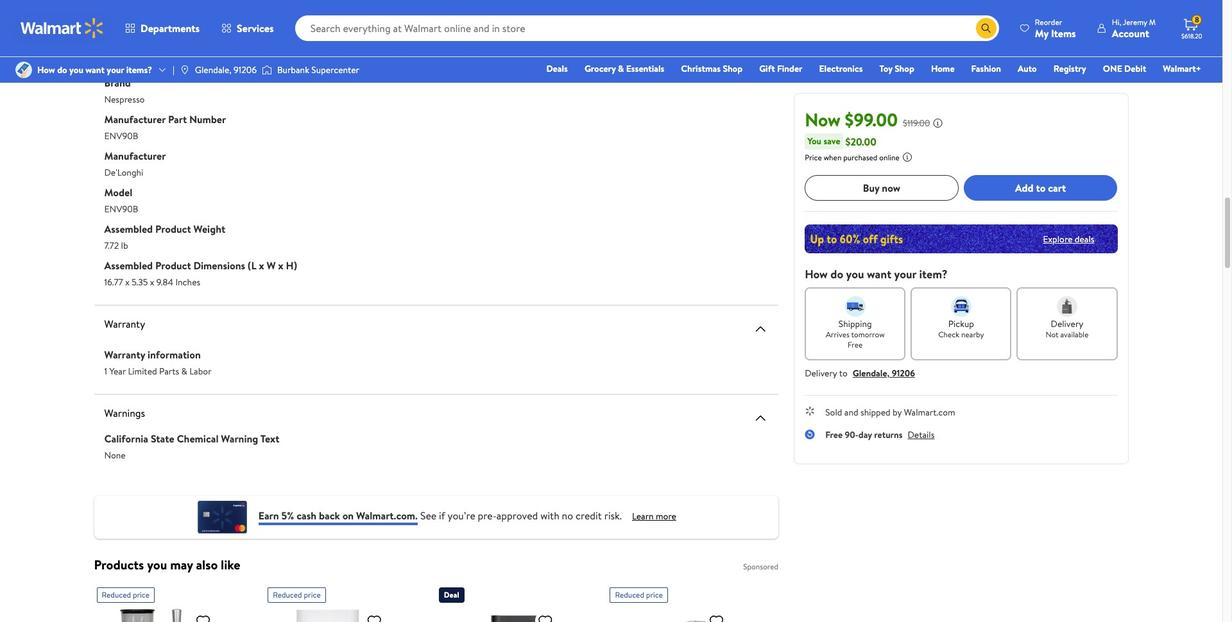 Task type: vqa. For each thing, say whether or not it's contained in the screenshot.
-
no



Task type: locate. For each thing, give the bounding box(es) containing it.
your left item?
[[895, 266, 917, 282]]

nespresso
[[104, 93, 145, 106]]

add to favorites list, café affetto automatic espresso machine + milk frother | built-in & adjustable espresso bean grinder | one-touch brew in 90 seconds | matte black, 1.2 liter, (c7cebbs3rd3) image
[[538, 613, 553, 623]]

1 reduced from the left
[[102, 590, 131, 601]]

manufacturer down nespresso
[[104, 112, 166, 126]]

7.72
[[104, 239, 119, 252]]

toy shop link
[[874, 62, 921, 76]]

state
[[151, 432, 174, 446]]

inches
[[176, 276, 200, 289]]

reduced price for café affetto automatic espresso machine + milk frother | built-in & adjustable espresso bean grinder | one-touch brew in 90 seconds | matte white, 1.2 liter image
[[273, 590, 321, 601]]

0 vertical spatial env90b
[[104, 129, 138, 142]]

walmart+
[[1163, 62, 1202, 75]]

how down walmart image in the top left of the page
[[37, 64, 55, 76]]

0 horizontal spatial to
[[150, 9, 159, 22]]

home link
[[926, 62, 961, 76]]

show
[[161, 9, 181, 22]]

how for how do you want your item?
[[805, 266, 828, 282]]

1 vertical spatial warranty
[[104, 348, 145, 362]]

1 vertical spatial delivery
[[805, 367, 837, 380]]

want up nespresso
[[86, 64, 105, 76]]

delivery inside delivery not available
[[1051, 318, 1084, 331]]

shop inside toy shop link
[[895, 62, 915, 75]]

you left brand
[[69, 64, 83, 76]]

1 vertical spatial glendale,
[[853, 367, 890, 380]]

do down walmart image in the top left of the page
[[57, 64, 67, 76]]

0 vertical spatial want
[[86, 64, 105, 76]]

your for items?
[[107, 64, 124, 76]]

0 vertical spatial delivery
[[1051, 318, 1084, 331]]

details button
[[908, 429, 935, 442]]

0 vertical spatial see
[[674, 9, 688, 22]]

reduced up gevi 20 bar professional espresso machine with 35 precise grind settings burr coffee grinder image
[[615, 590, 645, 601]]

4 product group from the left
[[610, 583, 763, 623]]

shop left specifications icon
[[723, 62, 743, 75]]

delivery
[[1051, 318, 1084, 331], [805, 367, 837, 380]]

supercenter
[[312, 64, 360, 76]]

warnings image
[[753, 411, 769, 426]]

1 vertical spatial see
[[420, 509, 437, 523]]

price
[[805, 152, 822, 163]]

 image right |
[[180, 65, 190, 75]]

how
[[37, 64, 55, 76], [805, 266, 828, 282]]

delivery for to
[[805, 367, 837, 380]]

may
[[170, 556, 193, 574]]

1 vertical spatial want
[[867, 266, 892, 282]]

& right the "grocery"
[[618, 62, 624, 75]]

& right parts
[[181, 365, 187, 378]]

0 horizontal spatial free
[[826, 429, 843, 442]]

burbank supercenter
[[277, 64, 360, 76]]

and left others
[[417, 9, 431, 22]]

shop right "toy"
[[895, 62, 915, 75]]

want left item?
[[867, 266, 892, 282]]

0 horizontal spatial 91206
[[234, 64, 257, 76]]

learn
[[632, 510, 654, 523]]

glendale, right |
[[195, 64, 232, 76]]

we
[[120, 9, 132, 22]]

price for gevi 20 bar professional espresso machine with 35 precise grind settings burr coffee grinder image
[[646, 590, 663, 601]]

assembled up 5.35
[[104, 258, 153, 273]]

env90b up de'longhi
[[104, 129, 138, 142]]

reduced price up café affetto automatic espresso machine + milk frother | built-in & adjustable espresso bean grinder | one-touch brew in 90 seconds | matte white, 1.2 liter image
[[273, 590, 321, 601]]

earn 5% cash back on walmart.com. see if you're pre-approved with no credit risk.
[[259, 509, 622, 523]]

pre-
[[478, 509, 497, 523]]

hi,
[[1112, 16, 1122, 27]]

gift finder
[[760, 62, 803, 75]]

we aim to show you accurate product information. manufacturers, suppliers and others provide what you see here, and we have not verified it. see our disclaimer
[[120, 9, 745, 22]]

1 horizontal spatial want
[[867, 266, 892, 282]]

warning
[[221, 432, 258, 446]]

1 env90b from the top
[[104, 129, 138, 142]]

price up café bellissimo semi automatic espresso machine + milk frother | wifi connected| built-in bean grinder, 15-bar pump & 95-ounce water reservoir | matte black, c7cesas3rd3 image
[[133, 590, 150, 601]]

delivery to glendale, 91206
[[805, 367, 915, 380]]

0 vertical spatial free
[[848, 340, 863, 351]]

8 $618.20
[[1182, 14, 1203, 40]]

glendale, down tomorrow
[[853, 367, 890, 380]]

3 product group from the left
[[439, 583, 592, 623]]

1 vertical spatial do
[[831, 266, 844, 282]]

1 reduced price from the left
[[102, 590, 150, 601]]

product
[[155, 222, 191, 236], [155, 258, 191, 273]]

0 horizontal spatial shop
[[723, 62, 743, 75]]

warranty for warranty information 1 year limited parts & labor
[[104, 348, 145, 362]]

risk.
[[605, 509, 622, 523]]

w
[[267, 258, 276, 273]]

when
[[824, 152, 842, 163]]

none
[[104, 449, 126, 462]]

reduced price for gevi 20 bar professional espresso machine with 35 precise grind settings burr coffee grinder image
[[615, 590, 663, 601]]

product up 9.84 at the left of page
[[155, 258, 191, 273]]

0 horizontal spatial reduced price
[[102, 590, 150, 601]]

$20.00
[[846, 134, 877, 149]]

california state chemical warning text none
[[104, 432, 280, 462]]

91206 up by
[[892, 367, 915, 380]]

1 manufacturer from the top
[[104, 112, 166, 126]]

price
[[133, 590, 150, 601], [304, 590, 321, 601], [646, 590, 663, 601]]

shop for christmas shop
[[723, 62, 743, 75]]

see left if
[[420, 509, 437, 523]]

more
[[656, 510, 677, 523]]

buy
[[863, 181, 880, 195]]

items?
[[126, 64, 152, 76]]

0 vertical spatial &
[[618, 62, 624, 75]]

gift
[[760, 62, 775, 75]]

add to favorites list, gevi 20 bar professional espresso machine with 35 precise grind settings burr coffee grinder image
[[709, 613, 724, 623]]

2 reduced from the left
[[273, 590, 302, 601]]

0 vertical spatial product
[[155, 222, 191, 236]]

year
[[109, 365, 126, 378]]

1 horizontal spatial  image
[[180, 65, 190, 75]]

2 env90b from the top
[[104, 203, 138, 215]]

our
[[690, 9, 703, 22]]

free inside "shipping arrives tomorrow free"
[[848, 340, 863, 351]]

Search search field
[[295, 15, 999, 41]]

1 vertical spatial product
[[155, 258, 191, 273]]

1 horizontal spatial reduced
[[273, 590, 302, 601]]

0 vertical spatial 91206
[[234, 64, 257, 76]]

|
[[173, 64, 175, 76]]

like
[[221, 556, 240, 574]]

1 vertical spatial &
[[181, 365, 187, 378]]

want for item?
[[867, 266, 892, 282]]

add to cart
[[1016, 181, 1066, 195]]

delivery not available
[[1046, 318, 1089, 340]]

café affetto automatic espresso machine + milk frother | built-in & adjustable espresso bean grinder | one-touch brew in 90 seconds | matte black, 1.2 liter, (c7cebbs3rd3) image
[[439, 608, 558, 623]]

1 horizontal spatial shop
[[895, 62, 915, 75]]

see
[[529, 9, 542, 22]]

search icon image
[[981, 23, 992, 33]]

1 horizontal spatial delivery
[[1051, 318, 1084, 331]]

to down arrives
[[839, 367, 848, 380]]

one debit link
[[1098, 62, 1153, 76]]

0 horizontal spatial how
[[37, 64, 55, 76]]

reduced price down products
[[102, 590, 150, 601]]

1 vertical spatial 91206
[[892, 367, 915, 380]]

2 horizontal spatial price
[[646, 590, 663, 601]]

see
[[674, 9, 688, 22], [420, 509, 437, 523]]

shop inside christmas shop link
[[723, 62, 743, 75]]

learn more
[[632, 510, 677, 523]]

1 horizontal spatial 91206
[[892, 367, 915, 380]]

1 vertical spatial env90b
[[104, 203, 138, 215]]

1 horizontal spatial free
[[848, 340, 863, 351]]

burbank
[[277, 64, 309, 76]]

0 vertical spatial manufacturer
[[104, 112, 166, 126]]

reduced price up gevi 20 bar professional espresso machine with 35 precise grind settings burr coffee grinder image
[[615, 590, 663, 601]]

0 horizontal spatial do
[[57, 64, 67, 76]]

item?
[[920, 266, 948, 282]]

0 vertical spatial assembled
[[104, 222, 153, 236]]

1 vertical spatial to
[[1036, 181, 1046, 195]]

manufacturer up de'longhi
[[104, 149, 166, 163]]

you
[[183, 9, 197, 22], [512, 9, 526, 22], [69, 64, 83, 76], [846, 266, 864, 282], [147, 556, 167, 574]]

0 horizontal spatial &
[[181, 365, 187, 378]]

x right 5.35
[[150, 276, 154, 289]]

2 warranty from the top
[[104, 348, 145, 362]]

add to favorites list, café affetto automatic espresso machine + milk frother | built-in & adjustable espresso bean grinder | one-touch brew in 90 seconds | matte white, 1.2 liter image
[[367, 613, 382, 623]]

2 horizontal spatial reduced price
[[615, 590, 663, 601]]

1 horizontal spatial &
[[618, 62, 624, 75]]

1 vertical spatial manufacturer
[[104, 149, 166, 163]]

shipping arrives tomorrow free
[[826, 318, 885, 351]]

0 vertical spatial do
[[57, 64, 67, 76]]

1 horizontal spatial do
[[831, 266, 844, 282]]

add
[[1016, 181, 1034, 195]]

reduced down products
[[102, 590, 131, 601]]

3 reduced price from the left
[[615, 590, 663, 601]]

1 horizontal spatial price
[[304, 590, 321, 601]]

see right the it.
[[674, 9, 688, 22]]

2 horizontal spatial reduced
[[615, 590, 645, 601]]

glendale, 91206
[[195, 64, 257, 76]]

 image
[[262, 64, 272, 76]]

 image down walmart image in the top left of the page
[[15, 62, 32, 78]]

0 vertical spatial your
[[107, 64, 124, 76]]

to left cart
[[1036, 181, 1046, 195]]

to for delivery to glendale, 91206
[[839, 367, 848, 380]]

and right sold
[[845, 406, 859, 419]]

by
[[893, 406, 902, 419]]

on
[[343, 509, 354, 523]]

1 horizontal spatial reduced price
[[273, 590, 321, 601]]

1 shop from the left
[[723, 62, 743, 75]]

0 horizontal spatial want
[[86, 64, 105, 76]]

91206 down services dropdown button
[[234, 64, 257, 76]]

1 product from the top
[[155, 222, 191, 236]]

0 horizontal spatial delivery
[[805, 367, 837, 380]]

product left weight
[[155, 222, 191, 236]]

how up arrives
[[805, 266, 828, 282]]

0 horizontal spatial glendale,
[[195, 64, 232, 76]]

0 vertical spatial how
[[37, 64, 55, 76]]

capitalone image
[[196, 501, 248, 534]]

2 reduced price from the left
[[273, 590, 321, 601]]

0 vertical spatial glendale,
[[195, 64, 232, 76]]

reduced for gevi 20 bar professional espresso machine with 35 precise grind settings burr coffee grinder image
[[615, 590, 645, 601]]

product group
[[97, 583, 250, 623], [268, 583, 421, 623], [439, 583, 592, 623], [610, 583, 763, 623]]

arrives
[[826, 329, 850, 340]]

1 horizontal spatial your
[[895, 266, 917, 282]]

walmart+ link
[[1158, 62, 1208, 76]]

h)
[[286, 258, 297, 273]]

env90b down model
[[104, 203, 138, 215]]

do up shipping at the right of the page
[[831, 266, 844, 282]]

0 horizontal spatial your
[[107, 64, 124, 76]]

intent image for shipping image
[[845, 297, 866, 317]]

x right w at the top of the page
[[278, 258, 284, 273]]

to for add to cart
[[1036, 181, 1046, 195]]

1 horizontal spatial how
[[805, 266, 828, 282]]

1 horizontal spatial to
[[839, 367, 848, 380]]

warranty inside warranty information 1 year limited parts & labor
[[104, 348, 145, 362]]

2 horizontal spatial and
[[845, 406, 859, 419]]

christmas shop link
[[676, 62, 749, 76]]

walmart image
[[21, 18, 104, 39]]

delivery down the intent image for delivery
[[1051, 318, 1084, 331]]

3 reduced from the left
[[615, 590, 645, 601]]

if
[[439, 509, 445, 523]]

1 horizontal spatial glendale,
[[853, 367, 890, 380]]

have
[[595, 9, 613, 22]]

assembled up lb
[[104, 222, 153, 236]]

warranty up year
[[104, 348, 145, 362]]

x right (l
[[259, 258, 264, 273]]

1 vertical spatial how
[[805, 266, 828, 282]]

0 horizontal spatial see
[[420, 509, 437, 523]]

warranty down 16.77
[[104, 317, 145, 331]]

cash
[[297, 509, 317, 523]]

1 vertical spatial assembled
[[104, 258, 153, 273]]

you right show
[[183, 9, 197, 22]]

0 vertical spatial warranty
[[104, 317, 145, 331]]

your
[[107, 64, 124, 76], [895, 266, 917, 282]]

 image for glendale, 91206
[[180, 65, 190, 75]]

registry
[[1054, 62, 1087, 75]]

now
[[882, 181, 901, 195]]

to
[[150, 9, 159, 22], [1036, 181, 1046, 195], [839, 367, 848, 380]]

price up gevi 20 bar professional espresso machine with 35 precise grind settings burr coffee grinder image
[[646, 590, 663, 601]]

free down shipping at the right of the page
[[848, 340, 863, 351]]

2 vertical spatial to
[[839, 367, 848, 380]]

finder
[[777, 62, 803, 75]]

delivery up sold
[[805, 367, 837, 380]]

2 horizontal spatial to
[[1036, 181, 1046, 195]]

0 horizontal spatial  image
[[15, 62, 32, 78]]

reduced up café affetto automatic espresso machine + milk frother | built-in & adjustable espresso bean grinder | one-touch brew in 90 seconds | matte white, 1.2 liter image
[[273, 590, 302, 601]]

brand
[[104, 75, 131, 90]]

1 vertical spatial your
[[895, 266, 917, 282]]

to inside button
[[1036, 181, 1046, 195]]

3 price from the left
[[646, 590, 663, 601]]

your for item?
[[895, 266, 917, 282]]

and left we
[[566, 9, 580, 22]]

2 shop from the left
[[895, 62, 915, 75]]

do for how do you want your item?
[[831, 266, 844, 282]]

 image
[[15, 62, 32, 78], [180, 65, 190, 75]]

&
[[618, 62, 624, 75], [181, 365, 187, 378]]

manufacturer
[[104, 112, 166, 126], [104, 149, 166, 163]]

91206
[[234, 64, 257, 76], [892, 367, 915, 380]]

learn more about strikethrough prices image
[[933, 118, 943, 128]]

2 price from the left
[[304, 590, 321, 601]]

you left see
[[512, 9, 526, 22]]

to right aim
[[150, 9, 159, 22]]

check
[[939, 329, 960, 340]]

price up café affetto automatic espresso machine + milk frother | built-in & adjustable espresso bean grinder | one-touch brew in 90 seconds | matte white, 1.2 liter image
[[304, 590, 321, 601]]

how do you want your item?
[[805, 266, 948, 282]]

0 horizontal spatial reduced
[[102, 590, 131, 601]]

legal information image
[[903, 152, 913, 162]]

now $99.00
[[805, 107, 898, 132]]

de'longhi
[[104, 166, 143, 179]]

1 warranty from the top
[[104, 317, 145, 331]]

0 vertical spatial to
[[150, 9, 159, 22]]

0 horizontal spatial price
[[133, 590, 150, 601]]

0 horizontal spatial and
[[417, 9, 431, 22]]

your left items?
[[107, 64, 124, 76]]

café bellissimo semi automatic espresso machine + milk frother | wifi connected| built-in bean grinder, 15-bar pump & 95-ounce water reservoir | matte black, c7cesas3rd3 image
[[97, 608, 216, 623]]

1 price from the left
[[133, 590, 150, 601]]

free left 90-
[[826, 429, 843, 442]]

shop for toy shop
[[895, 62, 915, 75]]

one
[[1103, 62, 1123, 75]]

up to sixty percent off deals. shop now. image
[[805, 225, 1118, 254]]

$119.00
[[903, 117, 930, 130]]



Task type: describe. For each thing, give the bounding box(es) containing it.
products
[[94, 556, 144, 574]]

aim
[[134, 9, 148, 22]]

2 product group from the left
[[268, 583, 421, 623]]

departments
[[141, 21, 200, 35]]

lb
[[121, 239, 128, 252]]

grocery & essentials
[[585, 62, 665, 75]]

& inside grocery & essentials link
[[618, 62, 624, 75]]

2 assembled from the top
[[104, 258, 153, 273]]

california
[[104, 432, 148, 446]]

how for how do you want your items?
[[37, 64, 55, 76]]

sponsored
[[744, 561, 779, 572]]

sold and shipped by walmart.com
[[826, 406, 956, 419]]

specifications
[[104, 50, 166, 64]]

others
[[433, 9, 458, 22]]

parts
[[159, 365, 179, 378]]

deal
[[444, 590, 459, 601]]

provide
[[460, 9, 489, 22]]

2 manufacturer from the top
[[104, 149, 166, 163]]

auto link
[[1012, 62, 1043, 76]]

departments button
[[114, 13, 211, 44]]

gift finder link
[[754, 62, 809, 76]]

here,
[[544, 9, 564, 22]]

1 horizontal spatial see
[[674, 9, 688, 22]]

grocery & essentials link
[[579, 62, 670, 76]]

product group containing deal
[[439, 583, 592, 623]]

number
[[189, 112, 226, 126]]

specifications image
[[753, 54, 769, 70]]

text
[[260, 432, 280, 446]]

information.
[[268, 9, 317, 22]]

purchased
[[844, 152, 878, 163]]

sold
[[826, 406, 843, 419]]

essentials
[[626, 62, 665, 75]]

walmart.com.
[[356, 509, 418, 523]]

gevi 20 bar professional espresso machine with 35 precise grind settings burr coffee grinder image
[[610, 608, 730, 623]]

add to cart button
[[964, 175, 1118, 201]]

information
[[148, 348, 201, 362]]

back
[[319, 509, 340, 523]]

verified
[[631, 9, 660, 22]]

deals
[[547, 62, 568, 75]]

café affetto automatic espresso machine + milk frother | built-in & adjustable espresso bean grinder | one-touch brew in 90 seconds | matte white, 1.2 liter image
[[268, 608, 387, 623]]

free 90-day returns details
[[826, 429, 935, 442]]

accurate
[[199, 9, 233, 22]]

9.84
[[157, 276, 173, 289]]

disclaimer
[[706, 9, 745, 22]]

warranty information 1 year limited parts & labor
[[104, 348, 212, 378]]

items
[[1051, 26, 1076, 40]]

brand nespresso manufacturer part number env90b manufacturer de'longhi model env90b assembled product weight 7.72 lb assembled product dimensions (l x w x h) 16.77 x 5.35 x 9.84 inches
[[104, 75, 297, 289]]

fashion link
[[966, 62, 1007, 76]]

explore deals link
[[1038, 228, 1100, 251]]

warranty image
[[753, 321, 769, 337]]

earn
[[259, 509, 279, 523]]

delivery for not
[[1051, 318, 1084, 331]]

 image for how do you want your items?
[[15, 62, 32, 78]]

intent image for delivery image
[[1057, 297, 1078, 317]]

x left 5.35
[[125, 276, 130, 289]]

tomorrow
[[852, 329, 885, 340]]

reorder
[[1035, 16, 1063, 27]]

see our disclaimer button
[[674, 9, 745, 22]]

credit
[[576, 509, 602, 523]]

capital one  earn 5% cash back on walmart.com. see if you're pre-approved with no credit risk. learn more element
[[632, 510, 677, 524]]

services
[[237, 21, 274, 35]]

$99.00
[[845, 107, 898, 132]]

you up intent image for shipping
[[846, 266, 864, 282]]

christmas
[[681, 62, 721, 75]]

products you may also like
[[94, 556, 240, 574]]

price for café bellissimo semi automatic espresso machine + milk frother | wifi connected| built-in bean grinder, 15-bar pump & 95-ounce water reservoir | matte black, c7cesas3rd3 image
[[133, 590, 150, 601]]

do for how do you want your items?
[[57, 64, 67, 76]]

explore
[[1043, 233, 1073, 246]]

warranty for warranty
[[104, 317, 145, 331]]

1 vertical spatial free
[[826, 429, 843, 442]]

90-
[[845, 429, 859, 442]]

it.
[[662, 9, 670, 22]]

add to favorites list, café bellissimo semi automatic espresso machine + milk frother | wifi connected| built-in bean grinder, 15-bar pump & 95-ounce water reservoir | matte black, c7cesas3rd3 image
[[195, 613, 211, 623]]

services button
[[211, 13, 285, 44]]

$618.20
[[1182, 31, 1203, 40]]

you save $20.00
[[808, 134, 877, 149]]

jeremy
[[1123, 16, 1148, 27]]

not
[[1046, 329, 1059, 340]]

reduced for café bellissimo semi automatic espresso machine + milk frother | wifi connected| built-in bean grinder, 15-bar pump & 95-ounce water reservoir | matte black, c7cesas3rd3 image
[[102, 590, 131, 601]]

2 product from the top
[[155, 258, 191, 273]]

now
[[805, 107, 841, 132]]

& inside warranty information 1 year limited parts & labor
[[181, 365, 187, 378]]

1
[[104, 365, 107, 378]]

my
[[1035, 26, 1049, 40]]

reduced price for café bellissimo semi automatic espresso machine + milk frother | wifi connected| built-in bean grinder, 15-bar pump & 95-ounce water reservoir | matte black, c7cesas3rd3 image
[[102, 590, 150, 601]]

1 product group from the left
[[97, 583, 250, 623]]

shipping
[[839, 318, 872, 331]]

one debit
[[1103, 62, 1147, 75]]

approved
[[497, 509, 538, 523]]

what
[[491, 9, 510, 22]]

nearby
[[962, 329, 984, 340]]

not
[[615, 9, 628, 22]]

grocery
[[585, 62, 616, 75]]

pickup check nearby
[[939, 318, 984, 340]]

reduced for café affetto automatic espresso machine + milk frother | built-in & adjustable espresso bean grinder | one-touch brew in 90 seconds | matte white, 1.2 liter image
[[273, 590, 302, 601]]

day
[[859, 429, 872, 442]]

weight
[[194, 222, 225, 236]]

8
[[1195, 14, 1200, 25]]

product
[[235, 9, 266, 22]]

fashion
[[972, 62, 1001, 75]]

price for café affetto automatic espresso machine + milk frother | built-in & adjustable espresso bean grinder | one-touch brew in 90 seconds | matte white, 1.2 liter image
[[304, 590, 321, 601]]

you left may at the left bottom of page
[[147, 556, 167, 574]]

intent image for pickup image
[[951, 297, 972, 317]]

Walmart Site-Wide search field
[[295, 15, 999, 41]]

want for items?
[[86, 64, 105, 76]]

with
[[541, 509, 560, 523]]

limited
[[128, 365, 157, 378]]

1 assembled from the top
[[104, 222, 153, 236]]

1 horizontal spatial and
[[566, 9, 580, 22]]

part
[[168, 112, 187, 126]]



